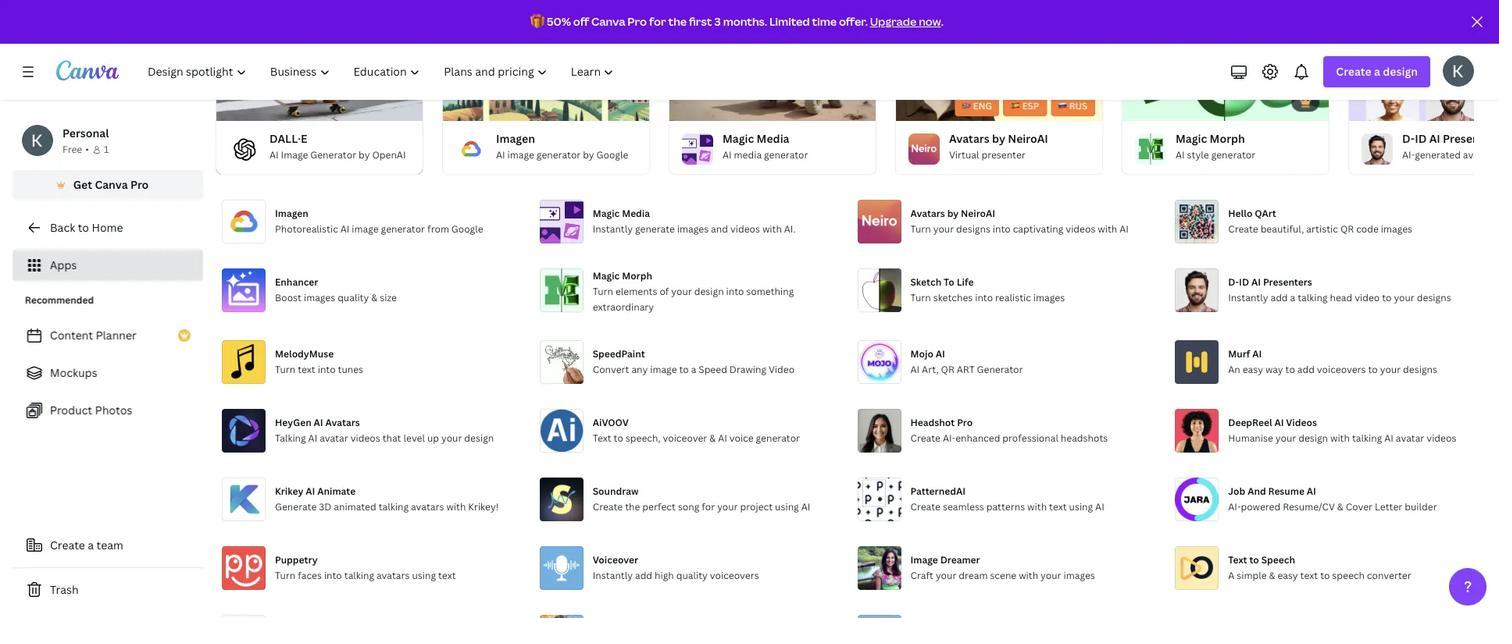 Task type: locate. For each thing, give the bounding box(es) containing it.
speech
[[1261, 554, 1295, 567]]

product photos
[[50, 403, 132, 418]]

images inside sketch to life turn sketches into realistic images
[[1033, 291, 1065, 305]]

using inside patternedai create seamless patterns with text using ai
[[1069, 501, 1093, 514]]

0 horizontal spatial presenters
[[1263, 276, 1312, 289]]

free
[[62, 143, 82, 156]]

magic inside magic media ai media generator
[[723, 131, 754, 146]]

your right of
[[671, 285, 692, 298]]

with right patterns
[[1027, 501, 1047, 514]]

your inside deepreel ai videos humanise your design with talking ai avatar videos
[[1276, 432, 1296, 445]]

images left and
[[677, 223, 709, 236]]

ai inside d-id ai presenters instantly add a talking head video to your designs
[[1251, 276, 1261, 289]]

1 horizontal spatial presenters
[[1443, 131, 1499, 146]]

1 horizontal spatial avatars
[[411, 501, 444, 514]]

using inside soundraw create the perfect song for your project using ai
[[775, 501, 799, 514]]

avatars right 'heygen'
[[325, 416, 360, 430]]

1 vertical spatial for
[[702, 501, 715, 514]]

turn inside magic morph turn elements of your design into something extraordinary
[[593, 285, 613, 298]]

ai inside murf ai an easy way to add voiceovers to your designs
[[1252, 348, 1262, 361]]

talking up cover
[[1352, 432, 1382, 445]]

your left project
[[717, 501, 738, 514]]

neiroai
[[1008, 131, 1048, 146], [961, 207, 995, 220]]

magic inside magic morph turn elements of your design into something extraordinary
[[593, 269, 620, 283]]

id for d-id ai presenters instantly add a talking head video to your designs
[[1239, 276, 1249, 289]]

trash
[[50, 583, 79, 598]]

1 vertical spatial text
[[1228, 554, 1247, 567]]

your inside magic morph turn elements of your design into something extraordinary
[[671, 285, 692, 298]]

1 vertical spatial morph
[[622, 269, 652, 283]]

into left tunes
[[318, 363, 336, 376]]

1 horizontal spatial imagen
[[496, 131, 535, 146]]

for for your
[[702, 501, 715, 514]]

& inside job and resume ai ai-powered resume/cv & cover letter builder
[[1337, 501, 1344, 514]]

image down dall·e
[[281, 148, 308, 162]]

text inside patternedai create seamless patterns with text using ai
[[1049, 501, 1067, 514]]

text to speech a simple & easy text to speech converter
[[1228, 554, 1411, 583]]

with inside patternedai create seamless patterns with text using ai
[[1027, 501, 1047, 514]]

speech
[[1332, 569, 1365, 583]]

level
[[403, 432, 425, 445]]

by
[[992, 131, 1005, 146], [359, 148, 370, 162], [583, 148, 594, 162], [947, 207, 959, 220]]

0 horizontal spatial for
[[649, 14, 666, 29]]

life
[[957, 276, 974, 289]]

perfect
[[642, 501, 676, 514]]

design left kendall parks image
[[1383, 64, 1418, 79]]

1 horizontal spatial quality
[[676, 569, 708, 583]]

your down "videos"
[[1276, 432, 1296, 445]]

seamless
[[943, 501, 984, 514]]

neiroai for avatars by neiroai turn your designs into captivating videos with ai
[[961, 207, 995, 220]]

id down hello
[[1239, 276, 1249, 289]]

talking
[[1298, 291, 1328, 305], [1352, 432, 1382, 445], [379, 501, 409, 514], [344, 569, 374, 583]]

generator
[[537, 148, 581, 162], [764, 148, 808, 162], [1211, 148, 1256, 162], [381, 223, 425, 236], [756, 432, 800, 445]]

size
[[380, 291, 397, 305]]

images
[[677, 223, 709, 236], [1381, 223, 1412, 236], [304, 291, 335, 305], [1033, 291, 1065, 305], [1064, 569, 1095, 583]]

your inside d-id ai presenters instantly add a talking head video to your designs
[[1394, 291, 1415, 305]]

with
[[762, 223, 782, 236], [1098, 223, 1117, 236], [1330, 432, 1350, 445], [446, 501, 466, 514], [1027, 501, 1047, 514], [1019, 569, 1038, 583]]

resume/cv
[[1283, 501, 1335, 514]]

project
[[740, 501, 773, 514]]

job
[[1228, 485, 1245, 498]]

2 vertical spatial pro
[[957, 416, 973, 430]]

design down "videos"
[[1299, 432, 1328, 445]]

1 vertical spatial image
[[352, 223, 379, 236]]

turn inside melodymuse turn text into tunes
[[275, 363, 296, 376]]

voiceover
[[663, 432, 707, 445]]

2 horizontal spatial ai-
[[1402, 148, 1415, 162]]

into
[[993, 223, 1011, 236], [726, 285, 744, 298], [975, 291, 993, 305], [318, 363, 336, 376], [324, 569, 342, 583]]

upgrade now button
[[870, 14, 941, 29]]

content
[[50, 328, 93, 343]]

the inside soundraw create the perfect song for your project using ai
[[625, 501, 640, 514]]

easy right an
[[1243, 363, 1263, 376]]

pro up back to home link
[[130, 177, 149, 192]]

image inside imagen photorealistic ai image generator from google
[[352, 223, 379, 236]]

0 horizontal spatial text
[[593, 432, 611, 445]]

neiroai down virtual at the top
[[961, 207, 995, 220]]

instantly left the generate
[[593, 223, 633, 236]]

ai inside imagen photorealistic ai image generator from google
[[340, 223, 350, 236]]

canva right get
[[95, 177, 128, 192]]

1 vertical spatial presenters
[[1263, 276, 1312, 289]]

generator left openai
[[310, 148, 356, 162]]

turn inside sketch to life turn sketches into realistic images
[[910, 291, 931, 305]]

1 vertical spatial pro
[[130, 177, 149, 192]]

1 vertical spatial canva
[[95, 177, 128, 192]]

generator for morph
[[1211, 148, 1256, 162]]

imagen image
[[443, 11, 649, 121], [455, 134, 487, 165]]

images right code
[[1381, 223, 1412, 236]]

& inside enhancer boost images quality & size
[[371, 291, 378, 305]]

0 vertical spatial avatars
[[1463, 148, 1496, 162]]

for
[[649, 14, 666, 29], [702, 501, 715, 514]]

0 vertical spatial avatars by neiroai image
[[896, 11, 1102, 121]]

0 horizontal spatial google
[[451, 223, 483, 236]]

0 horizontal spatial easy
[[1243, 363, 1263, 376]]

0 vertical spatial neiroai
[[1008, 131, 1048, 146]]

up
[[427, 432, 439, 445]]

avatars right generated
[[1463, 148, 1496, 162]]

generator for media
[[764, 148, 808, 162]]

beautiful,
[[1261, 223, 1304, 236]]

0 vertical spatial for
[[649, 14, 666, 29]]

& left "size"
[[371, 291, 378, 305]]

0 vertical spatial quality
[[338, 291, 369, 305]]

into right faces
[[324, 569, 342, 583]]

to up deepreel ai videos humanise your design with talking ai avatar videos
[[1368, 363, 1378, 376]]

1 vertical spatial magic media image
[[682, 134, 713, 165]]

avatars inside the heygen ai avatars talking ai avatar videos that level up your design
[[325, 416, 360, 430]]

qr inside mojo ai ai art, qr art generator
[[941, 363, 955, 376]]

instantly
[[593, 223, 633, 236], [1228, 291, 1268, 305], [593, 569, 633, 583]]

avatar
[[320, 432, 348, 445], [1396, 432, 1424, 445]]

the down soundraw
[[625, 501, 640, 514]]

morph for magic morph turn elements of your design into something extraordinary
[[622, 269, 652, 283]]

0 horizontal spatial voiceovers
[[710, 569, 759, 583]]

to down aivoov
[[614, 432, 623, 445]]

images inside hello qart create beautiful, artistic qr code images
[[1381, 223, 1412, 236]]

0 vertical spatial morph
[[1210, 131, 1245, 146]]

0 vertical spatial qr
[[1340, 223, 1354, 236]]

enhancer boost images quality & size
[[275, 276, 397, 305]]

pro right off
[[628, 14, 647, 29]]

qart
[[1255, 207, 1276, 220]]

videos inside deepreel ai videos humanise your design with talking ai avatar videos
[[1427, 432, 1456, 445]]

0 vertical spatial the
[[668, 14, 687, 29]]

0 horizontal spatial the
[[625, 501, 640, 514]]

generator inside imagen ai image generator by google
[[537, 148, 581, 162]]

1 vertical spatial ai-
[[943, 432, 956, 445]]

avatar up builder at the bottom of the page
[[1396, 432, 1424, 445]]

0 horizontal spatial morph
[[622, 269, 652, 283]]

1 vertical spatial magic morph image
[[1135, 134, 1166, 165]]

0 horizontal spatial pro
[[130, 177, 149, 192]]

art,
[[922, 363, 939, 376]]

design right "up"
[[464, 432, 494, 445]]

1 vertical spatial qr
[[941, 363, 955, 376]]

0 vertical spatial google
[[597, 148, 628, 162]]

avatars up virtual at the top
[[949, 131, 990, 146]]

by inside the avatars by neiroai virtual presenter
[[992, 131, 1005, 146]]

ai inside krikey ai animate generate 3d animated talking avatars with krikey!
[[306, 485, 315, 498]]

1 vertical spatial d-id ai presenters image
[[1362, 134, 1393, 165]]

ai inside avatars by neiroai turn your designs into captivating videos with ai
[[1120, 223, 1129, 236]]

image dreamer craft your dream scene with your images
[[910, 554, 1095, 583]]

media
[[757, 131, 789, 146], [622, 207, 650, 220]]

generator inside magic media ai media generator
[[764, 148, 808, 162]]

with left krikey!
[[446, 501, 466, 514]]

with up job and resume ai ai-powered resume/cv & cover letter builder
[[1330, 432, 1350, 445]]

ai- inside d-id ai presenters ai-generated avatars
[[1402, 148, 1415, 162]]

add right way
[[1297, 363, 1315, 376]]

1 vertical spatial generator
[[977, 363, 1023, 376]]

text down aivoov
[[593, 432, 611, 445]]

ai.
[[784, 223, 796, 236]]

0 vertical spatial instantly
[[593, 223, 633, 236]]

imagen inside imagen ai image generator by google
[[496, 131, 535, 146]]

quality left "size"
[[338, 291, 369, 305]]

with right scene
[[1019, 569, 1038, 583]]

letter
[[1375, 501, 1403, 514]]

easy inside text to speech a simple & easy text to speech converter
[[1278, 569, 1298, 583]]

for left first
[[649, 14, 666, 29]]

easy down speech
[[1278, 569, 1298, 583]]

instantly up murf
[[1228, 291, 1268, 305]]

with inside deepreel ai videos humanise your design with talking ai avatar videos
[[1330, 432, 1350, 445]]

aivoov text to speech, voiceover & ai voice generator
[[593, 416, 800, 445]]

create a design
[[1336, 64, 1418, 79]]

magic media instantly generate images and videos with ai.
[[593, 207, 796, 236]]

d- for d-id ai presenters instantly add a talking head video to your designs
[[1228, 276, 1239, 289]]

& down speech
[[1269, 569, 1275, 583]]

d- down hello
[[1228, 276, 1239, 289]]

0 vertical spatial image
[[281, 148, 308, 162]]

avatar right talking
[[320, 432, 348, 445]]

avatars down krikey ai animate generate 3d animated talking avatars with krikey!
[[377, 569, 410, 583]]

2 avatar from the left
[[1396, 432, 1424, 445]]

list containing content planner
[[12, 320, 203, 427]]

1 vertical spatial quality
[[676, 569, 708, 583]]

0 horizontal spatial add
[[635, 569, 652, 583]]

media
[[734, 148, 762, 162]]

magic morph image
[[1123, 11, 1329, 121], [1135, 134, 1166, 165]]

morph up hello
[[1210, 131, 1245, 146]]

quality right high
[[676, 569, 708, 583]]

apps link
[[12, 250, 203, 281]]

text up a
[[1228, 554, 1247, 567]]

presenters inside d-id ai presenters instantly add a talking head video to your designs
[[1263, 276, 1312, 289]]

mockups
[[50, 366, 97, 380]]

videos
[[730, 223, 760, 236], [1066, 223, 1096, 236], [350, 432, 380, 445], [1427, 432, 1456, 445]]

1 vertical spatial google
[[451, 223, 483, 236]]

turn down melodymuse
[[275, 363, 296, 376]]

media up media
[[757, 131, 789, 146]]

0 horizontal spatial d-
[[1228, 276, 1239, 289]]

avatars left krikey!
[[411, 501, 444, 514]]

& right voiceover
[[710, 432, 716, 445]]

1 horizontal spatial pro
[[628, 14, 647, 29]]

ai inside magic morph ai style generator
[[1176, 148, 1185, 162]]

0 vertical spatial canva
[[591, 14, 625, 29]]

off
[[573, 14, 589, 29]]

qr left code
[[1340, 223, 1354, 236]]

avatars inside d-id ai presenters ai-generated avatars
[[1463, 148, 1496, 162]]

morph inside magic morph turn elements of your design into something extraordinary
[[622, 269, 652, 283]]

0 vertical spatial image
[[507, 148, 534, 162]]

design
[[1383, 64, 1418, 79], [694, 285, 724, 298], [464, 432, 494, 445], [1299, 432, 1328, 445]]

avatars up 'sketch'
[[910, 207, 945, 220]]

0 horizontal spatial quality
[[338, 291, 369, 305]]

voiceovers up deepreel ai videos humanise your design with talking ai avatar videos
[[1317, 363, 1366, 376]]

using for puppetry turn faces into talking avatars using text
[[412, 569, 436, 583]]

& left cover
[[1337, 501, 1344, 514]]

id inside d-id ai presenters ai-generated avatars
[[1415, 131, 1427, 146]]

1 vertical spatial instantly
[[1228, 291, 1268, 305]]

into left captivating
[[993, 223, 1011, 236]]

instantly down voiceover on the bottom left of page
[[593, 569, 633, 583]]

first
[[689, 14, 712, 29]]

0 vertical spatial magic media image
[[669, 11, 876, 121]]

media inside magic media ai media generator
[[757, 131, 789, 146]]

quality inside voiceover instantly add high quality voiceovers
[[676, 569, 708, 583]]

dall·e image
[[229, 134, 260, 165]]

0 horizontal spatial image
[[281, 148, 308, 162]]

1 vertical spatial add
[[1297, 363, 1315, 376]]

personal
[[62, 126, 109, 141]]

videos left that on the bottom of the page
[[350, 432, 380, 445]]

2 vertical spatial avatars
[[325, 416, 360, 430]]

neiroai up presenter
[[1008, 131, 1048, 146]]

1 horizontal spatial neiroai
[[1008, 131, 1048, 146]]

generator
[[310, 148, 356, 162], [977, 363, 1023, 376]]

d-id ai presenters ai-generated avatars
[[1402, 131, 1499, 162]]

ai inside patternedai create seamless patterns with text using ai
[[1095, 501, 1104, 514]]

voiceover
[[593, 554, 638, 567]]

generator right art
[[977, 363, 1023, 376]]

apps
[[50, 258, 77, 273]]

drawing
[[729, 363, 766, 376]]

humanise
[[1228, 432, 1273, 445]]

1 horizontal spatial text
[[1228, 554, 1247, 567]]

1 vertical spatial id
[[1239, 276, 1249, 289]]

list
[[12, 320, 203, 427]]

1 horizontal spatial media
[[757, 131, 789, 146]]

by inside avatars by neiroai turn your designs into captivating videos with ai
[[947, 207, 959, 220]]

0 horizontal spatial canva
[[95, 177, 128, 192]]

1 horizontal spatial image
[[910, 554, 938, 567]]

into left realistic
[[975, 291, 993, 305]]

2 horizontal spatial image
[[650, 363, 677, 376]]

2 horizontal spatial avatars
[[1463, 148, 1496, 162]]

image
[[507, 148, 534, 162], [352, 223, 379, 236], [650, 363, 677, 376]]

your right scene
[[1041, 569, 1061, 583]]

voiceovers inside murf ai an easy way to add voiceovers to your designs
[[1317, 363, 1366, 376]]

your right "up"
[[441, 432, 462, 445]]

2 horizontal spatial using
[[1069, 501, 1093, 514]]

1 vertical spatial voiceovers
[[710, 569, 759, 583]]

1 horizontal spatial id
[[1415, 131, 1427, 146]]

image up craft
[[910, 554, 938, 567]]

presenters for d-id ai presenters ai-generated avatars
[[1443, 131, 1499, 146]]

text inside puppetry turn faces into talking avatars using text
[[438, 569, 456, 583]]

talking inside deepreel ai videos humanise your design with talking ai avatar videos
[[1352, 432, 1382, 445]]

& inside aivoov text to speech, voiceover & ai voice generator
[[710, 432, 716, 445]]

using inside puppetry turn faces into talking avatars using text
[[412, 569, 436, 583]]

presenters down beautiful,
[[1263, 276, 1312, 289]]

soundraw
[[593, 485, 639, 498]]

designs inside d-id ai presenters instantly add a talking head video to your designs
[[1417, 291, 1451, 305]]

to right the video
[[1382, 291, 1392, 305]]

videos inside avatars by neiroai turn your designs into captivating videos with ai
[[1066, 223, 1096, 236]]

talking right faces
[[344, 569, 374, 583]]

upgrade
[[870, 14, 917, 29]]

images inside enhancer boost images quality & size
[[304, 291, 335, 305]]

0 vertical spatial designs
[[956, 223, 991, 236]]

your up deepreel ai videos humanise your design with talking ai avatar videos
[[1380, 363, 1401, 376]]

media up the generate
[[622, 207, 650, 220]]

1 horizontal spatial qr
[[1340, 223, 1354, 236]]

1 horizontal spatial avatars
[[910, 207, 945, 220]]

that
[[383, 432, 401, 445]]

0 vertical spatial voiceovers
[[1317, 363, 1366, 376]]

🎁
[[531, 14, 545, 29]]

1 horizontal spatial canva
[[591, 14, 625, 29]]

turn up 'sketch'
[[910, 223, 931, 236]]

1 vertical spatial easy
[[1278, 569, 1298, 583]]

turn inside avatars by neiroai turn your designs into captivating videos with ai
[[910, 223, 931, 236]]

1 horizontal spatial image
[[507, 148, 534, 162]]

dream
[[959, 569, 988, 583]]

qr right art,
[[941, 363, 955, 376]]

planner
[[96, 328, 137, 343]]

talking right animated
[[379, 501, 409, 514]]

0 vertical spatial pro
[[628, 14, 647, 29]]

1 horizontal spatial morph
[[1210, 131, 1245, 146]]

talking left head
[[1298, 291, 1328, 305]]

enhanced
[[956, 432, 1000, 445]]

•
[[85, 143, 89, 156]]

1 vertical spatial image
[[910, 554, 938, 567]]

style
[[1187, 148, 1209, 162]]

neiroai for avatars by neiroai virtual presenter
[[1008, 131, 1048, 146]]

turn down puppetry
[[275, 569, 296, 583]]

image inside image dreamer craft your dream scene with your images
[[910, 554, 938, 567]]

magic media image
[[669, 11, 876, 121], [682, 134, 713, 165]]

morph up elements
[[622, 269, 652, 283]]

1 avatar from the left
[[320, 432, 348, 445]]

design inside the heygen ai avatars talking ai avatar videos that level up your design
[[464, 432, 494, 445]]

top level navigation element
[[137, 56, 628, 87]]

with inside avatars by neiroai turn your designs into captivating videos with ai
[[1098, 223, 1117, 236]]

voiceovers right high
[[710, 569, 759, 583]]

images right realistic
[[1033, 291, 1065, 305]]

pro up enhanced on the bottom
[[957, 416, 973, 430]]

1 vertical spatial avatars
[[910, 207, 945, 220]]

1 horizontal spatial google
[[597, 148, 628, 162]]

your up to
[[933, 223, 954, 236]]

1 vertical spatial imagen image
[[455, 134, 487, 165]]

your right the video
[[1394, 291, 1415, 305]]

1 horizontal spatial d-
[[1402, 131, 1415, 146]]

videos right and
[[730, 223, 760, 236]]

avatars
[[949, 131, 990, 146], [910, 207, 945, 220], [325, 416, 360, 430]]

image for speedpaint convert any image to a speed drawing video
[[650, 363, 677, 376]]

0 horizontal spatial media
[[622, 207, 650, 220]]

google
[[597, 148, 628, 162], [451, 223, 483, 236]]

0 vertical spatial add
[[1271, 291, 1288, 305]]

0 horizontal spatial using
[[412, 569, 436, 583]]

0 horizontal spatial avatars
[[377, 569, 410, 583]]

1 vertical spatial the
[[625, 501, 640, 514]]

avatars by neiroai image
[[896, 11, 1102, 121], [909, 134, 940, 165]]

0 vertical spatial ai-
[[1402, 148, 1415, 162]]

design inside magic morph turn elements of your design into something extraordinary
[[694, 285, 724, 298]]

imagen ai image generator by google
[[496, 131, 628, 162]]

id up generated
[[1415, 131, 1427, 146]]

the left first
[[668, 14, 687, 29]]

product
[[50, 403, 92, 418]]

into left something
[[726, 285, 744, 298]]

d- inside d-id ai presenters instantly add a talking head video to your designs
[[1228, 276, 1239, 289]]

videos right captivating
[[1066, 223, 1096, 236]]

0 horizontal spatial ai-
[[943, 432, 956, 445]]

presenters inside d-id ai presenters ai-generated avatars
[[1443, 131, 1499, 146]]

with right captivating
[[1098, 223, 1117, 236]]

d-id ai presenters image
[[1349, 11, 1499, 121], [1362, 134, 1393, 165]]

turn down 'sketch'
[[910, 291, 931, 305]]

to right way
[[1286, 363, 1295, 376]]

headshot
[[910, 416, 955, 430]]

images down enhancer
[[304, 291, 335, 305]]

videos inside magic media instantly generate images and videos with ai.
[[730, 223, 760, 236]]

for right song
[[702, 501, 715, 514]]

limited
[[769, 14, 810, 29]]

image inside speedpaint convert any image to a speed drawing video
[[650, 363, 677, 376]]

1 horizontal spatial add
[[1271, 291, 1288, 305]]

to up 'simple'
[[1249, 554, 1259, 567]]

melodymuse turn text into tunes
[[275, 348, 363, 376]]

design right of
[[694, 285, 724, 298]]

0 vertical spatial text
[[593, 432, 611, 445]]

free •
[[62, 143, 89, 156]]

1 vertical spatial avatars by neiroai image
[[909, 134, 940, 165]]

design inside dropdown button
[[1383, 64, 1418, 79]]

id for d-id ai presenters ai-generated avatars
[[1415, 131, 1427, 146]]

images right scene
[[1064, 569, 1095, 583]]

ai inside imagen ai image generator by google
[[496, 148, 505, 162]]

2 horizontal spatial add
[[1297, 363, 1315, 376]]

2 horizontal spatial pro
[[957, 416, 973, 430]]

0 vertical spatial id
[[1415, 131, 1427, 146]]

speech,
[[626, 432, 661, 445]]

krikey!
[[468, 501, 499, 514]]

deepreel
[[1228, 416, 1272, 430]]

openai
[[372, 148, 406, 162]]

text inside melodymuse turn text into tunes
[[298, 363, 315, 376]]

photos
[[95, 403, 132, 418]]

d- up generated
[[1402, 131, 1415, 146]]

generator inside dall·e ai image generator by openai
[[310, 148, 356, 162]]

turn up the extraordinary
[[593, 285, 613, 298]]

video
[[1355, 291, 1380, 305]]

0 vertical spatial presenters
[[1443, 131, 1499, 146]]

canva right off
[[591, 14, 625, 29]]

speedpaint convert any image to a speed drawing video
[[593, 348, 795, 376]]

pro
[[628, 14, 647, 29], [130, 177, 149, 192], [957, 416, 973, 430]]

to left speed
[[679, 363, 689, 376]]

patternedai
[[910, 485, 966, 498]]

to
[[944, 276, 954, 289]]

1 horizontal spatial generator
[[977, 363, 1023, 376]]

0 horizontal spatial generator
[[310, 148, 356, 162]]

videos up builder at the bottom of the page
[[1427, 432, 1456, 445]]

add left high
[[635, 569, 652, 583]]

and
[[1248, 485, 1266, 498]]

0 vertical spatial generator
[[310, 148, 356, 162]]

imagen photorealistic ai image generator from google
[[275, 207, 483, 236]]

cover
[[1346, 501, 1373, 514]]

0 vertical spatial imagen image
[[443, 11, 649, 121]]

2 horizontal spatial avatars
[[949, 131, 990, 146]]

for inside soundraw create the perfect song for your project using ai
[[702, 501, 715, 514]]

2 vertical spatial add
[[635, 569, 652, 583]]

ai inside aivoov text to speech, voiceover & ai voice generator
[[718, 432, 727, 445]]



Task type: vqa. For each thing, say whether or not it's contained in the screenshot.
Pro
yes



Task type: describe. For each thing, give the bounding box(es) containing it.
captivating
[[1013, 223, 1064, 236]]

kendall parks image
[[1443, 55, 1474, 87]]

ai inside dall·e ai image generator by openai
[[270, 148, 279, 162]]

image inside imagen ai image generator by google
[[507, 148, 534, 162]]

recommended
[[25, 294, 94, 307]]

instantly inside d-id ai presenters instantly add a talking head video to your designs
[[1228, 291, 1268, 305]]

images inside image dreamer craft your dream scene with your images
[[1064, 569, 1095, 583]]

0 vertical spatial d-id ai presenters image
[[1349, 11, 1499, 121]]

time
[[812, 14, 837, 29]]

into inside puppetry turn faces into talking avatars using text
[[324, 569, 342, 583]]

trash link
[[12, 575, 203, 606]]

headshots
[[1061, 432, 1108, 445]]

pro inside headshot pro create ai-enhanced professional headshots
[[957, 416, 973, 430]]

resume
[[1268, 485, 1305, 498]]

your inside murf ai an easy way to add voiceovers to your designs
[[1380, 363, 1401, 376]]

0 vertical spatial magic morph image
[[1123, 11, 1329, 121]]

imagen for imagen photorealistic ai image generator from google
[[275, 207, 308, 220]]

pro inside button
[[130, 177, 149, 192]]

generator inside aivoov text to speech, voiceover & ai voice generator
[[756, 432, 800, 445]]

from
[[427, 223, 449, 236]]

create inside patternedai create seamless patterns with text using ai
[[910, 501, 941, 514]]

magic for magic morph turn elements of your design into something extraordinary
[[593, 269, 620, 283]]

into inside magic morph turn elements of your design into something extraordinary
[[726, 285, 744, 298]]

morph for magic morph ai style generator
[[1210, 131, 1245, 146]]

generated
[[1415, 148, 1461, 162]]

instantly inside voiceover instantly add high quality voiceovers
[[593, 569, 633, 583]]

design inside deepreel ai videos humanise your design with talking ai avatar videos
[[1299, 432, 1328, 445]]

to inside aivoov text to speech, voiceover & ai voice generator
[[614, 432, 623, 445]]

murf
[[1228, 348, 1250, 361]]

for for the
[[649, 14, 666, 29]]

dall·e image
[[216, 11, 423, 121]]

way
[[1265, 363, 1283, 376]]

voiceovers inside voiceover instantly add high quality voiceovers
[[710, 569, 759, 583]]

create inside hello qart create beautiful, artistic qr code images
[[1228, 223, 1258, 236]]

something
[[746, 285, 794, 298]]

krikey
[[275, 485, 303, 498]]

create a design button
[[1324, 56, 1430, 87]]

faces
[[298, 569, 322, 583]]

using for patternedai create seamless patterns with text using ai
[[1069, 501, 1093, 514]]

code
[[1356, 223, 1379, 236]]

media for magic media ai media generator
[[757, 131, 789, 146]]

& inside text to speech a simple & easy text to speech converter
[[1269, 569, 1275, 583]]

a inside button
[[88, 538, 94, 553]]

text inside text to speech a simple & easy text to speech converter
[[1300, 569, 1318, 583]]

ai inside job and resume ai ai-powered resume/cv & cover letter builder
[[1307, 485, 1316, 498]]

with inside image dreamer craft your dream scene with your images
[[1019, 569, 1038, 583]]

dall·e
[[270, 131, 307, 146]]

video
[[769, 363, 795, 376]]

to inside d-id ai presenters instantly add a talking head video to your designs
[[1382, 291, 1392, 305]]

by inside dall·e ai image generator by openai
[[359, 148, 370, 162]]

scene
[[990, 569, 1017, 583]]

puppetry turn faces into talking avatars using text
[[275, 554, 456, 583]]

boost
[[275, 291, 302, 305]]

into inside avatars by neiroai turn your designs into captivating videos with ai
[[993, 223, 1011, 236]]

dall·e ai image generator by openai
[[270, 131, 406, 162]]

hello qart create beautiful, artistic qr code images
[[1228, 207, 1412, 236]]

ai- for d-
[[1402, 148, 1415, 162]]

sketches
[[933, 291, 973, 305]]

1 horizontal spatial the
[[668, 14, 687, 29]]

dreamer
[[940, 554, 980, 567]]

image for imagen photorealistic ai image generator from google
[[352, 223, 379, 236]]

magic media ai media generator
[[723, 131, 808, 162]]

a inside d-id ai presenters instantly add a talking head video to your designs
[[1290, 291, 1295, 305]]

into inside sketch to life turn sketches into realistic images
[[975, 291, 993, 305]]

melodymuse
[[275, 348, 334, 361]]

videos
[[1286, 416, 1317, 430]]

offer.
[[839, 14, 868, 29]]

ai- inside headshot pro create ai-enhanced professional headshots
[[943, 432, 956, 445]]

create inside button
[[50, 538, 85, 553]]

magic morph turn elements of your design into something extraordinary
[[593, 269, 794, 314]]

mojo
[[910, 348, 933, 361]]

voiceover instantly add high quality voiceovers
[[593, 554, 759, 583]]

generator inside mojo ai ai art, qr art generator
[[977, 363, 1023, 376]]

home
[[92, 220, 123, 235]]

avatar inside deepreel ai videos humanise your design with talking ai avatar videos
[[1396, 432, 1424, 445]]

animate
[[317, 485, 356, 498]]

create inside dropdown button
[[1336, 64, 1372, 79]]

your inside the heygen ai avatars talking ai avatar videos that level up your design
[[441, 432, 462, 445]]

images inside magic media instantly generate images and videos with ai.
[[677, 223, 709, 236]]

by inside imagen ai image generator by google
[[583, 148, 594, 162]]

ai inside d-id ai presenters ai-generated avatars
[[1429, 131, 1440, 146]]

generator for photorealistic
[[381, 223, 425, 236]]

to right back
[[78, 220, 89, 235]]

add inside d-id ai presenters instantly add a talking head video to your designs
[[1271, 291, 1288, 305]]

talking inside krikey ai animate generate 3d animated talking avatars with krikey!
[[379, 501, 409, 514]]

with inside krikey ai animate generate 3d animated talking avatars with krikey!
[[446, 501, 466, 514]]

3d
[[319, 501, 332, 514]]

now
[[919, 14, 941, 29]]

magic for magic morph ai style generator
[[1176, 131, 1207, 146]]

mockups link
[[12, 358, 203, 389]]

builder
[[1405, 501, 1437, 514]]

avatar inside the heygen ai avatars talking ai avatar videos that level up your design
[[320, 432, 348, 445]]

add inside murf ai an easy way to add voiceovers to your designs
[[1297, 363, 1315, 376]]

speedpaint
[[593, 348, 645, 361]]

magic for magic media instantly generate images and videos with ai.
[[593, 207, 620, 220]]

back to home link
[[12, 212, 203, 244]]

avatars inside krikey ai animate generate 3d animated talking avatars with krikey!
[[411, 501, 444, 514]]

qr inside hello qart create beautiful, artistic qr code images
[[1340, 223, 1354, 236]]

avatars for avatars by neiroai virtual presenter
[[949, 131, 990, 146]]

d-id ai presenters instantly add a talking head video to your designs
[[1228, 276, 1451, 305]]

magic morph ai style generator
[[1176, 131, 1256, 162]]

presenter
[[982, 148, 1026, 162]]

a
[[1228, 569, 1235, 583]]

hello
[[1228, 207, 1253, 220]]

create inside soundraw create the perfect song for your project using ai
[[593, 501, 623, 514]]

speed
[[699, 363, 727, 376]]

text inside text to speech a simple & easy text to speech converter
[[1228, 554, 1247, 567]]

media for magic media instantly generate images and videos with ai.
[[622, 207, 650, 220]]

talking
[[275, 432, 306, 445]]

ai- for job
[[1228, 501, 1241, 514]]

1
[[104, 143, 109, 156]]

elements
[[616, 285, 657, 298]]

murf ai an easy way to add voiceovers to your designs
[[1228, 348, 1437, 376]]

krikey ai animate generate 3d animated talking avatars with krikey!
[[275, 485, 499, 514]]

with inside magic media instantly generate images and videos with ai.
[[762, 223, 782, 236]]

text inside aivoov text to speech, voiceover & ai voice generator
[[593, 432, 611, 445]]

instantly inside magic media instantly generate images and videos with ai.
[[593, 223, 633, 236]]

quality inside enhancer boost images quality & size
[[338, 291, 369, 305]]

tunes
[[338, 363, 363, 376]]

avatars inside puppetry turn faces into talking avatars using text
[[377, 569, 410, 583]]

voice
[[729, 432, 754, 445]]

any
[[632, 363, 648, 376]]

videos inside the heygen ai avatars talking ai avatar videos that level up your design
[[350, 432, 380, 445]]

song
[[678, 501, 699, 514]]

designs inside murf ai an easy way to add voiceovers to your designs
[[1403, 363, 1437, 376]]

create inside headshot pro create ai-enhanced professional headshots
[[910, 432, 941, 445]]

your down dreamer
[[936, 569, 956, 583]]

soundraw create the perfect song for your project using ai
[[593, 485, 810, 514]]

d- for d-id ai presenters ai-generated avatars
[[1402, 131, 1415, 146]]

imagen for imagen ai image generator by google
[[496, 131, 535, 146]]

mojo ai ai art, qr art generator
[[910, 348, 1023, 376]]

designs inside avatars by neiroai turn your designs into captivating videos with ai
[[956, 223, 991, 236]]

into inside melodymuse turn text into tunes
[[318, 363, 336, 376]]

an
[[1228, 363, 1240, 376]]

add inside voiceover instantly add high quality voiceovers
[[635, 569, 652, 583]]

google inside imagen photorealistic ai image generator from google
[[451, 223, 483, 236]]

create a team
[[50, 538, 123, 553]]

back to home
[[50, 220, 123, 235]]

photorealistic
[[275, 223, 338, 236]]

image inside dall·e ai image generator by openai
[[281, 148, 308, 162]]

professional
[[1003, 432, 1058, 445]]

virtual
[[949, 148, 979, 162]]

generate
[[275, 501, 317, 514]]

sketch
[[910, 276, 942, 289]]

extraordinary
[[593, 301, 654, 314]]

google inside imagen ai image generator by google
[[597, 148, 628, 162]]

a inside speedpaint convert any image to a speed drawing video
[[691, 363, 696, 376]]

and
[[711, 223, 728, 236]]

ai inside soundraw create the perfect song for your project using ai
[[801, 501, 810, 514]]

avatars for avatars by neiroai turn your designs into captivating videos with ai
[[910, 207, 945, 220]]

generate
[[635, 223, 675, 236]]

🎁 50% off canva pro for the first 3 months. limited time offer. upgrade now .
[[531, 14, 944, 29]]

aivoov
[[593, 416, 629, 430]]

to left speech
[[1320, 569, 1330, 583]]

easy inside murf ai an easy way to add voiceovers to your designs
[[1243, 363, 1263, 376]]

job and resume ai ai-powered resume/cv & cover letter builder
[[1228, 485, 1437, 514]]

content planner link
[[12, 320, 203, 352]]

turn inside puppetry turn faces into talking avatars using text
[[275, 569, 296, 583]]

magic for magic media ai media generator
[[723, 131, 754, 146]]

presenters for d-id ai presenters instantly add a talking head video to your designs
[[1263, 276, 1312, 289]]

your inside avatars by neiroai turn your designs into captivating videos with ai
[[933, 223, 954, 236]]

heygen
[[275, 416, 311, 430]]

ai inside magic media ai media generator
[[723, 148, 732, 162]]

get
[[73, 177, 92, 192]]



